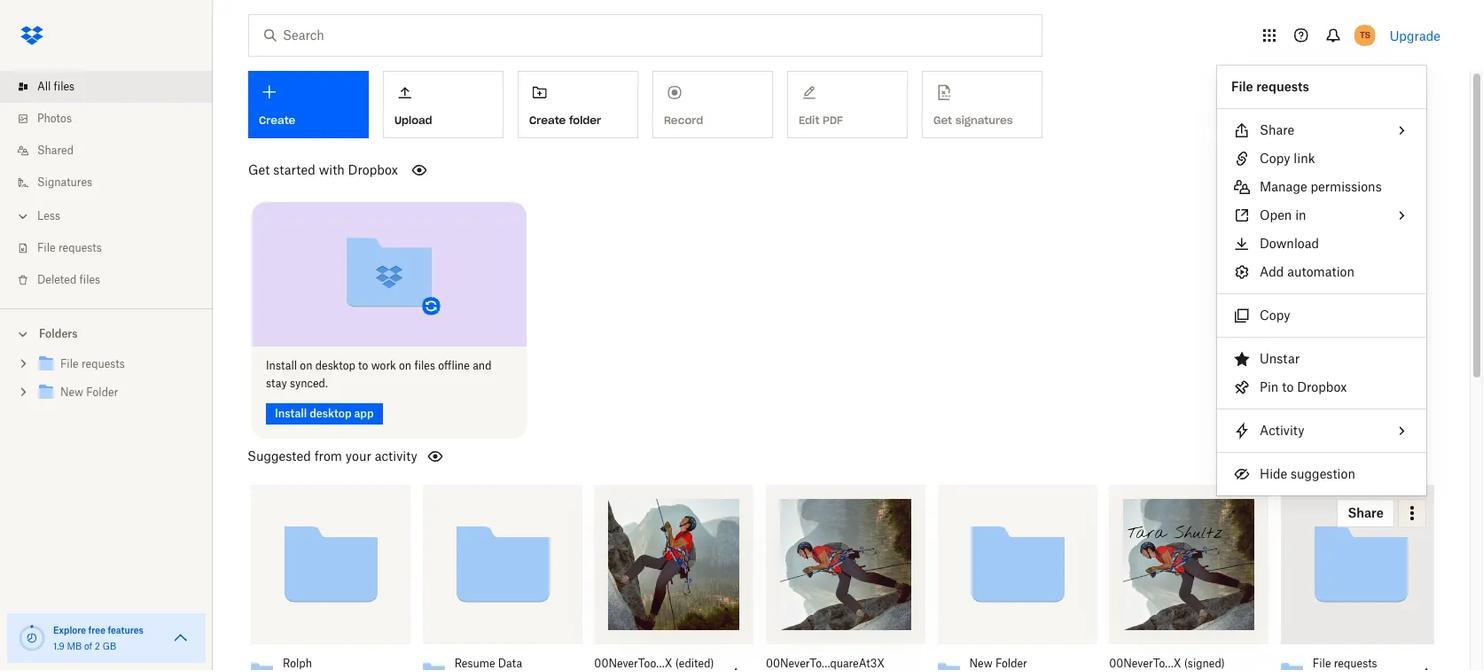 Task type: locate. For each thing, give the bounding box(es) containing it.
0 vertical spatial new
[[60, 386, 83, 399]]

ts
[[1360, 29, 1371, 41]]

of
[[84, 641, 92, 652]]

new folder link
[[35, 381, 199, 405]]

share button for 00neverto…quareat3x
[[822, 499, 880, 527]]

2 edit from the left
[[784, 505, 808, 520]]

file
[[1232, 79, 1254, 94], [37, 241, 56, 254], [60, 357, 79, 371], [1313, 657, 1331, 670]]

0 horizontal spatial new
[[60, 386, 83, 399]]

files inside the deleted files link
[[79, 273, 100, 286]]

file requests inside button
[[1313, 657, 1378, 670]]

0 vertical spatial dropbox
[[348, 162, 398, 177]]

files right all
[[54, 80, 75, 93]]

to inside pin to dropbox menu item
[[1282, 380, 1294, 395]]

group containing file requests
[[0, 347, 213, 420]]

1 vertical spatial desktop
[[310, 407, 352, 420]]

2 horizontal spatial files
[[414, 359, 435, 372]]

create inside popup button
[[259, 114, 296, 127]]

1 horizontal spatial to
[[1282, 380, 1294, 395]]

0 vertical spatial to
[[358, 359, 368, 372]]

manage
[[1260, 179, 1308, 194]]

1 horizontal spatial create
[[529, 113, 566, 127]]

0 horizontal spatial folder
[[86, 386, 118, 399]]

0 horizontal spatial to
[[358, 359, 368, 372]]

0 horizontal spatial on
[[300, 359, 313, 372]]

edit button for 00nevertoo…x (edited)
[[602, 499, 647, 527]]

to right pin
[[1282, 380, 1294, 395]]

create for create
[[259, 114, 296, 127]]

unstar
[[1260, 351, 1300, 366]]

unstar menu item
[[1217, 345, 1427, 373]]

activity menu item
[[1217, 417, 1427, 445]]

copy left link
[[1260, 151, 1291, 166]]

link
[[1294, 151, 1315, 166]]

share
[[1260, 122, 1295, 137], [661, 505, 697, 520], [833, 505, 869, 520], [1177, 505, 1212, 520], [1348, 505, 1384, 520]]

all files
[[37, 80, 75, 93]]

deleted files
[[37, 273, 100, 286]]

file requests link up 'new folder' link in the left of the page
[[35, 353, 199, 377]]

copy inside menu item
[[1260, 151, 1291, 166]]

edit button
[[602, 499, 647, 527], [773, 499, 819, 527], [1117, 499, 1162, 527]]

1 vertical spatial dropbox
[[1297, 380, 1347, 395]]

open in
[[1260, 207, 1307, 223]]

create
[[529, 113, 566, 127], [259, 114, 296, 127]]

1 horizontal spatial edit button
[[773, 499, 819, 527]]

file requests inside group
[[60, 357, 125, 371]]

1 horizontal spatial on
[[399, 359, 412, 372]]

install down stay
[[275, 407, 307, 420]]

with
[[319, 162, 345, 177]]

share menu item
[[1217, 116, 1427, 145]]

on
[[300, 359, 313, 372], [399, 359, 412, 372]]

hide suggestion
[[1260, 466, 1356, 481]]

3 share button from the left
[[1166, 499, 1223, 527]]

features
[[108, 625, 144, 636]]

3 edit button from the left
[[1117, 499, 1162, 527]]

0 horizontal spatial files
[[54, 80, 75, 93]]

1 vertical spatial copy
[[1260, 308, 1291, 323]]

share for 00nevertoo…x (edited)
[[661, 505, 697, 520]]

resume data
[[455, 657, 522, 670]]

desktop
[[315, 359, 355, 372], [310, 407, 352, 420]]

0 vertical spatial folder
[[86, 386, 118, 399]]

1 edit button from the left
[[602, 499, 647, 527]]

new
[[60, 386, 83, 399], [970, 657, 993, 670]]

pin to dropbox menu item
[[1217, 373, 1427, 402]]

dropbox right with
[[348, 162, 398, 177]]

2 edit button from the left
[[773, 499, 819, 527]]

desktop left app
[[310, 407, 352, 420]]

on up synced.
[[300, 359, 313, 372]]

1 vertical spatial files
[[79, 273, 100, 286]]

resume data button
[[455, 657, 550, 670]]

00neverto…x (signed)
[[1109, 657, 1225, 670]]

2 on from the left
[[399, 359, 412, 372]]

(edited)
[[676, 657, 714, 670]]

gb
[[103, 641, 116, 652]]

copy inside menu item
[[1260, 308, 1291, 323]]

00neverto…x (signed) button
[[1109, 657, 1230, 670]]

00nevertoo…x (edited)
[[594, 657, 714, 670]]

0 vertical spatial install
[[266, 359, 297, 372]]

1 horizontal spatial new
[[970, 657, 993, 670]]

edit
[[612, 505, 637, 520], [784, 505, 808, 520], [1127, 505, 1152, 520]]

0 vertical spatial copy
[[1260, 151, 1291, 166]]

folder
[[569, 113, 601, 127]]

file requests link up the deleted files
[[14, 232, 213, 264]]

2 copy from the top
[[1260, 308, 1291, 323]]

edit button for 00neverto…x (signed)
[[1117, 499, 1162, 527]]

install up stay
[[266, 359, 297, 372]]

get
[[248, 162, 270, 177]]

install inside install on desktop to work on files offline and stay synced.
[[266, 359, 297, 372]]

list
[[0, 60, 213, 309]]

create inside button
[[529, 113, 566, 127]]

0 vertical spatial desktop
[[315, 359, 355, 372]]

new folder button
[[970, 657, 1065, 670]]

quota usage element
[[18, 624, 46, 653]]

edit for 00neverto…x (signed)
[[1127, 505, 1152, 520]]

1 horizontal spatial new folder
[[970, 657, 1028, 670]]

new folder inside 'button'
[[970, 657, 1028, 670]]

None field
[[0, 0, 137, 20]]

signatures link
[[14, 167, 213, 199]]

00nevertoo…x
[[594, 657, 673, 670]]

share button for 00nevertoo…x (edited)
[[651, 499, 708, 527]]

1 horizontal spatial folder
[[996, 657, 1028, 670]]

2 horizontal spatial edit
[[1127, 505, 1152, 520]]

0 vertical spatial files
[[54, 80, 75, 93]]

files inside all files link
[[54, 80, 75, 93]]

0 vertical spatial file requests link
[[14, 232, 213, 264]]

files right deleted
[[79, 273, 100, 286]]

files left the offline
[[414, 359, 435, 372]]

create folder button
[[518, 71, 638, 138]]

copy down add on the right of page
[[1260, 308, 1291, 323]]

copy
[[1260, 151, 1291, 166], [1260, 308, 1291, 323]]

desktop up synced.
[[315, 359, 355, 372]]

data
[[498, 657, 522, 670]]

requests
[[1257, 79, 1310, 94], [58, 241, 102, 254], [81, 357, 125, 371], [1334, 657, 1378, 670]]

1 horizontal spatial dropbox
[[1297, 380, 1347, 395]]

shared link
[[14, 135, 213, 167]]

share button
[[651, 499, 708, 527], [822, 499, 880, 527], [1166, 499, 1223, 527], [1338, 499, 1395, 527]]

group
[[0, 347, 213, 420]]

3 edit from the left
[[1127, 505, 1152, 520]]

install for install on desktop to work on files offline and stay synced.
[[266, 359, 297, 372]]

on right work at left bottom
[[399, 359, 412, 372]]

requests inside button
[[1334, 657, 1378, 670]]

file requests
[[1232, 79, 1310, 94], [37, 241, 102, 254], [60, 357, 125, 371], [1313, 657, 1378, 670]]

new folder
[[60, 386, 118, 399], [970, 657, 1028, 670]]

copy for copy link
[[1260, 151, 1291, 166]]

1 vertical spatial new
[[970, 657, 993, 670]]

create folder
[[529, 113, 601, 127]]

create left folder
[[529, 113, 566, 127]]

dropbox
[[348, 162, 398, 177], [1297, 380, 1347, 395]]

install inside button
[[275, 407, 307, 420]]

1 vertical spatial folder
[[996, 657, 1028, 670]]

share for 00neverto…quareat3x
[[833, 505, 869, 520]]

in
[[1296, 207, 1307, 223]]

1 edit from the left
[[612, 505, 637, 520]]

1 horizontal spatial edit
[[784, 505, 808, 520]]

copy menu item
[[1217, 301, 1427, 330]]

dropbox down unstar menu item
[[1297, 380, 1347, 395]]

add automation
[[1260, 264, 1355, 279]]

pin to dropbox
[[1260, 380, 1347, 395]]

files
[[54, 80, 75, 93], [79, 273, 100, 286], [414, 359, 435, 372]]

0 horizontal spatial edit
[[612, 505, 637, 520]]

2 horizontal spatial edit button
[[1117, 499, 1162, 527]]

0 horizontal spatial edit button
[[602, 499, 647, 527]]

create up started
[[259, 114, 296, 127]]

1 vertical spatial new folder
[[970, 657, 1028, 670]]

0 horizontal spatial create
[[259, 114, 296, 127]]

create for create folder
[[529, 113, 566, 127]]

2 vertical spatial files
[[414, 359, 435, 372]]

1 share button from the left
[[651, 499, 708, 527]]

1 vertical spatial install
[[275, 407, 307, 420]]

1 copy from the top
[[1260, 151, 1291, 166]]

activity
[[1260, 423, 1305, 438]]

0 vertical spatial new folder
[[60, 386, 118, 399]]

install desktop app
[[275, 407, 374, 420]]

2 share button from the left
[[822, 499, 880, 527]]

1 horizontal spatial files
[[79, 273, 100, 286]]

less
[[37, 209, 60, 223]]

manage permissions menu item
[[1217, 173, 1427, 201]]

add automation menu item
[[1217, 258, 1427, 286]]

share for 00neverto…x (signed)
[[1177, 505, 1212, 520]]

manage permissions
[[1260, 179, 1382, 194]]

to left work at left bottom
[[358, 359, 368, 372]]

1 vertical spatial to
[[1282, 380, 1294, 395]]

to
[[358, 359, 368, 372], [1282, 380, 1294, 395]]

rolph
[[283, 657, 312, 670]]



Task type: describe. For each thing, give the bounding box(es) containing it.
photos
[[37, 112, 72, 125]]

folders button
[[0, 320, 213, 347]]

download
[[1260, 236, 1320, 251]]

all files list item
[[0, 71, 213, 103]]

get started with dropbox
[[248, 162, 398, 177]]

download menu item
[[1217, 230, 1427, 258]]

free
[[88, 625, 106, 636]]

desktop inside button
[[310, 407, 352, 420]]

1 vertical spatial file requests link
[[35, 353, 199, 377]]

0 horizontal spatial dropbox
[[348, 162, 398, 177]]

copy for copy
[[1260, 308, 1291, 323]]

rolph button
[[283, 657, 379, 670]]

copy link menu item
[[1217, 145, 1427, 173]]

pin
[[1260, 380, 1279, 395]]

copy link
[[1260, 151, 1315, 166]]

share inside menu item
[[1260, 122, 1295, 137]]

requests inside list
[[58, 241, 102, 254]]

resume
[[455, 657, 495, 670]]

permissions
[[1311, 179, 1382, 194]]

activity
[[375, 448, 417, 463]]

new inside 'new folder' link
[[60, 386, 83, 399]]

shared
[[37, 144, 74, 157]]

signatures
[[37, 176, 92, 189]]

folder inside 'button'
[[996, 657, 1028, 670]]

install on desktop to work on files offline and stay synced.
[[266, 359, 492, 390]]

upload
[[395, 113, 432, 127]]

00neverto…x
[[1109, 657, 1182, 670]]

hide
[[1260, 466, 1288, 481]]

dropbox image
[[14, 18, 50, 53]]

edit for 00neverto…quareat3x
[[784, 505, 808, 520]]

offline
[[438, 359, 470, 372]]

00neverto…quareat3x button
[[766, 657, 887, 670]]

files for deleted files
[[79, 273, 100, 286]]

file requests inside list
[[37, 241, 102, 254]]

deleted files link
[[14, 264, 213, 296]]

install desktop app button
[[266, 403, 383, 424]]

list containing all files
[[0, 60, 213, 309]]

(signed)
[[1184, 657, 1225, 670]]

from
[[314, 448, 342, 463]]

explore free features 1.9 mb of 2 gb
[[53, 625, 144, 652]]

suggested
[[247, 448, 311, 463]]

2
[[95, 641, 100, 652]]

ts button
[[1351, 21, 1379, 50]]

app
[[354, 407, 374, 420]]

create button
[[248, 71, 369, 138]]

edit button for 00neverto…quareat3x
[[773, 499, 819, 527]]

mb
[[67, 641, 82, 652]]

file requests button
[[1313, 657, 1409, 670]]

folder inside group
[[86, 386, 118, 399]]

open
[[1260, 207, 1292, 223]]

files for all files
[[54, 80, 75, 93]]

requests inside group
[[81, 357, 125, 371]]

automation
[[1288, 264, 1355, 279]]

photos link
[[14, 103, 213, 135]]

share button for 00neverto…x (signed)
[[1166, 499, 1223, 527]]

hide suggestion menu item
[[1217, 460, 1427, 489]]

all files link
[[14, 71, 213, 103]]

Search in folder "Dropbox" text field
[[283, 26, 1006, 45]]

00neverto…quareat3x
[[766, 657, 885, 670]]

install for install desktop app
[[275, 407, 307, 420]]

upgrade
[[1390, 28, 1441, 43]]

stay
[[266, 376, 287, 390]]

edit for 00nevertoo…x (edited)
[[612, 505, 637, 520]]

work
[[371, 359, 396, 372]]

suggestion
[[1291, 466, 1356, 481]]

1.9
[[53, 641, 64, 652]]

deleted
[[37, 273, 77, 286]]

explore
[[53, 625, 86, 636]]

add
[[1260, 264, 1284, 279]]

new inside new folder 'button'
[[970, 657, 993, 670]]

upload button
[[383, 71, 504, 138]]

dropbox inside menu item
[[1297, 380, 1347, 395]]

desktop inside install on desktop to work on files offline and stay synced.
[[315, 359, 355, 372]]

0 horizontal spatial new folder
[[60, 386, 118, 399]]

started
[[273, 162, 316, 177]]

00nevertoo…x (edited) button
[[594, 657, 715, 670]]

folders
[[39, 327, 78, 341]]

less image
[[14, 207, 32, 225]]

suggested from your activity
[[247, 448, 417, 463]]

and
[[473, 359, 492, 372]]

files inside install on desktop to work on files offline and stay synced.
[[414, 359, 435, 372]]

open in menu item
[[1217, 201, 1427, 230]]

4 share button from the left
[[1338, 499, 1395, 527]]

file inside button
[[1313, 657, 1331, 670]]

your
[[346, 448, 372, 463]]

all
[[37, 80, 51, 93]]

upgrade link
[[1390, 28, 1441, 43]]

synced.
[[290, 376, 328, 390]]

1 on from the left
[[300, 359, 313, 372]]

to inside install on desktop to work on files offline and stay synced.
[[358, 359, 368, 372]]



Task type: vqa. For each thing, say whether or not it's contained in the screenshot.
off?
no



